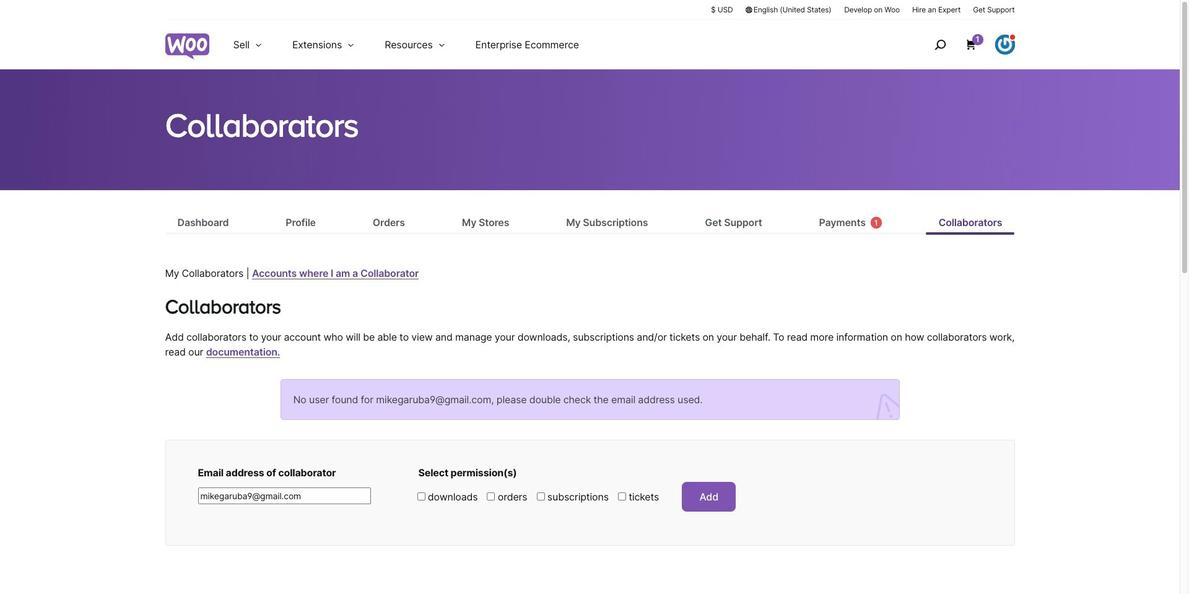 Task type: describe. For each thing, give the bounding box(es) containing it.
open account menu image
[[995, 35, 1015, 55]]



Task type: locate. For each thing, give the bounding box(es) containing it.
search image
[[930, 35, 950, 55]]

None checkbox
[[417, 493, 425, 501], [487, 493, 495, 501], [537, 493, 545, 501], [618, 493, 626, 501], [417, 493, 425, 501], [487, 493, 495, 501], [537, 493, 545, 501], [618, 493, 626, 501]]

service navigation menu element
[[908, 24, 1015, 65]]



